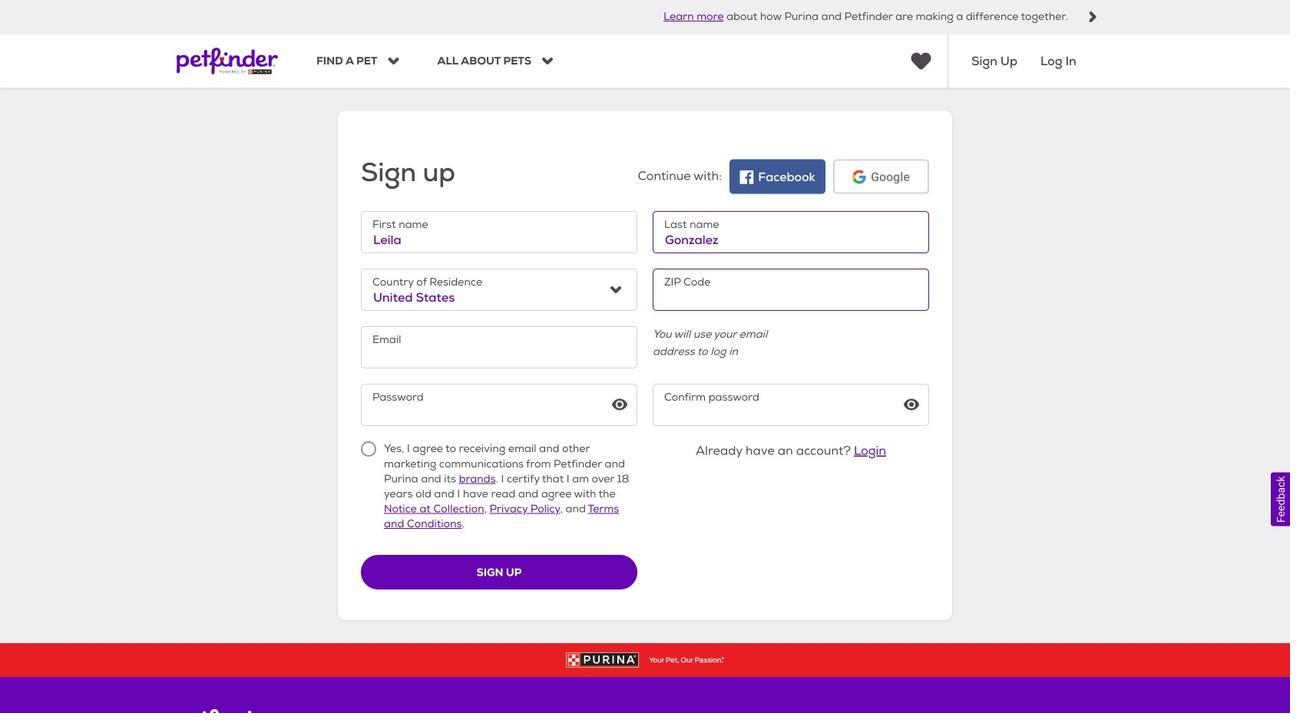 Task type: locate. For each thing, give the bounding box(es) containing it.
1 list item from the top
[[360, 471, 428, 516]]

2 list item from the top
[[360, 649, 409, 680]]

None password field
[[361, 384, 638, 426], [653, 384, 929, 426], [361, 384, 638, 426], [653, 384, 929, 426]]

None text field
[[653, 211, 929, 254]]

0 vertical spatial list item
[[360, 471, 428, 516]]

0 vertical spatial petfinder home image
[[177, 34, 278, 88]]

None email field
[[361, 327, 638, 369]]

1 vertical spatial list item
[[360, 649, 409, 680]]

list item
[[360, 471, 428, 516], [360, 649, 409, 680]]

None text field
[[361, 211, 638, 254]]

purina your pet, our passion image
[[0, 653, 1290, 668]]

footer
[[0, 643, 1290, 714]]

list
[[360, 471, 428, 680]]

2 petfinder home image from the top
[[177, 709, 273, 714]]

petfinder home image
[[177, 34, 278, 88], [177, 709, 273, 714]]

ZIP Code text field
[[653, 269, 929, 311]]

1 vertical spatial petfinder home image
[[177, 709, 273, 714]]



Task type: describe. For each thing, give the bounding box(es) containing it.
1 petfinder home image from the top
[[177, 34, 278, 88]]



Task type: vqa. For each thing, say whether or not it's contained in the screenshot.
Text Box
yes



